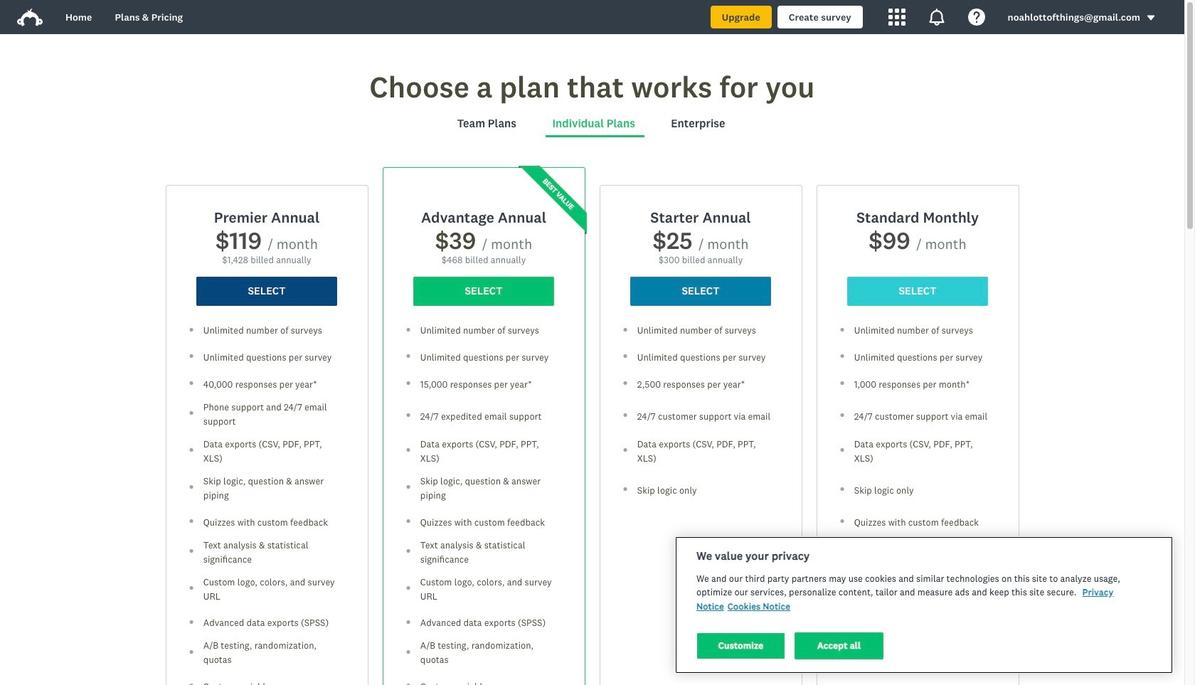 Task type: describe. For each thing, give the bounding box(es) containing it.
dropdown arrow image
[[1146, 13, 1156, 23]]

surveymonkey logo image
[[17, 9, 43, 26]]



Task type: vqa. For each thing, say whether or not it's contained in the screenshot.
text box
no



Task type: locate. For each thing, give the bounding box(es) containing it.
1 products icon image from the left
[[888, 9, 905, 26]]

2 products icon image from the left
[[928, 9, 945, 26]]

1 horizontal spatial products icon image
[[928, 9, 945, 26]]

help icon image
[[968, 9, 985, 26]]

products icon image
[[888, 9, 905, 26], [928, 9, 945, 26]]

0 horizontal spatial products icon image
[[888, 9, 905, 26]]



